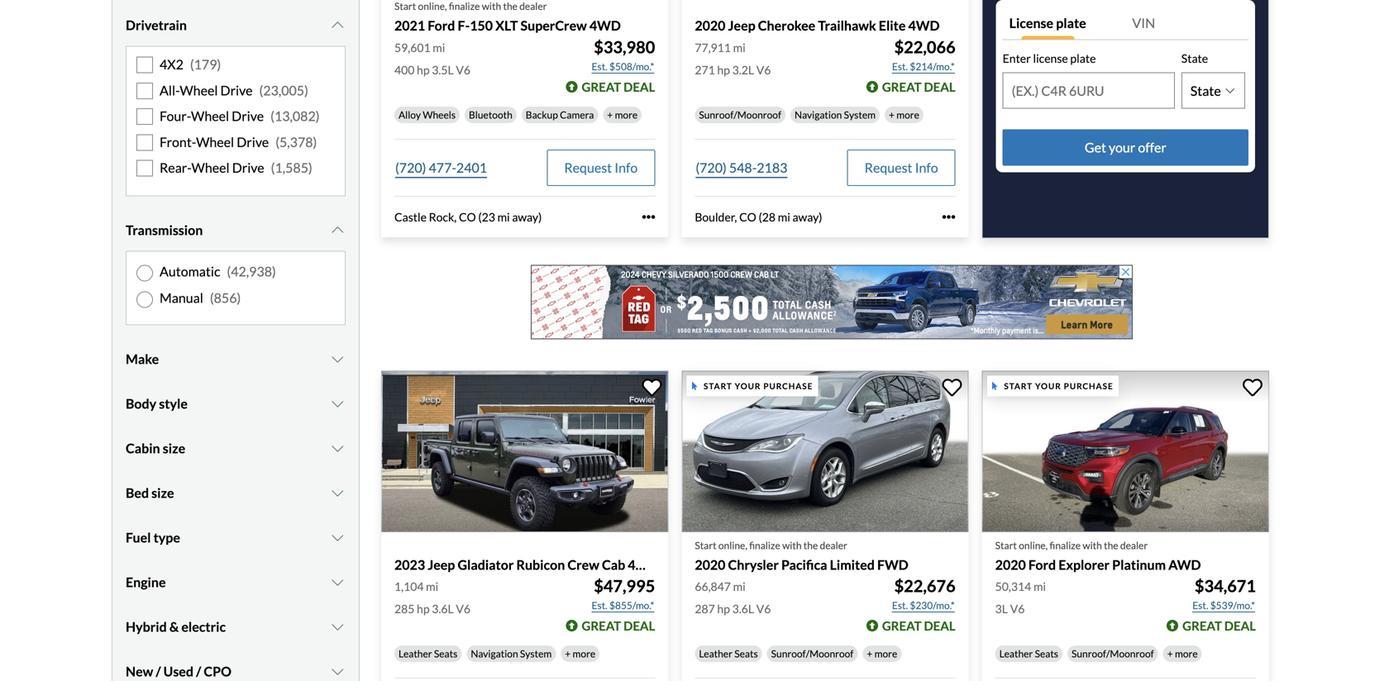 Task type: describe. For each thing, give the bounding box(es) containing it.
mi right (28
[[778, 210, 791, 224]]

$34,671 est. $539/mo.*
[[1193, 577, 1257, 612]]

new / used / cpo
[[126, 664, 232, 680]]

license plate tab
[[1003, 7, 1126, 40]]

2 away) from the left
[[793, 210, 823, 224]]

(23
[[479, 210, 495, 224]]

bed size button
[[126, 473, 346, 514]]

(5,378)
[[276, 134, 317, 150]]

2020 for $22,676
[[695, 557, 726, 573]]

mi for $33,980
[[433, 40, 445, 54]]

hp for $33,980
[[417, 63, 430, 77]]

navigation for $22,066
[[795, 109, 843, 121]]

leather seats for $34,671
[[1000, 648, 1059, 660]]

3.5l
[[432, 63, 454, 77]]

(720) 548-2183
[[696, 160, 788, 176]]

enter
[[1003, 51, 1032, 66]]

3.6l for $22,676
[[733, 602, 755, 616]]

est. for $22,066
[[893, 60, 908, 72]]

2021
[[395, 18, 425, 34]]

1 seats from the left
[[434, 648, 458, 660]]

fuel type
[[126, 530, 180, 546]]

start your purchase for $34,671
[[1005, 381, 1114, 391]]

$22,066
[[895, 37, 956, 57]]

1 horizontal spatial 4wd
[[628, 557, 660, 573]]

boulder, co (28 mi away)
[[695, 210, 823, 224]]

3l
[[996, 602, 1009, 616]]

dealer inside 'start online, finalize with the dealer 2021 ford f-150 xlt supercrew 4wd'
[[520, 0, 547, 12]]

1 co from the left
[[459, 210, 476, 224]]

body style button
[[126, 384, 346, 425]]

(856)
[[210, 290, 241, 306]]

est. for $33,980
[[592, 60, 608, 72]]

77,911
[[695, 40, 731, 54]]

four-
[[160, 108, 191, 124]]

make button
[[126, 339, 346, 380]]

wheels
[[423, 109, 456, 121]]

fuel
[[126, 530, 151, 546]]

vin tab
[[1126, 7, 1249, 40]]

hp for $22,676
[[718, 602, 730, 616]]

jeep for $22,066
[[729, 18, 756, 34]]

287
[[695, 602, 715, 616]]

est. $539/mo.* button
[[1192, 598, 1257, 614]]

all-wheel drive (23,005)
[[160, 82, 309, 98]]

request info for 2401
[[565, 160, 638, 176]]

$33,980 est. $508/mo.*
[[592, 37, 656, 72]]

get
[[1085, 139, 1107, 156]]

hybrid & electric button
[[126, 607, 346, 648]]

great for $33,980
[[582, 79, 622, 94]]

trailhawk
[[819, 18, 877, 34]]

1,104 mi 285 hp 3.6l v6
[[395, 580, 471, 616]]

bed
[[126, 485, 149, 502]]

est. for $34,671
[[1193, 600, 1209, 612]]

all-
[[160, 82, 180, 98]]

(720) for (720) 548-2183
[[696, 160, 727, 176]]

mi for $47,995
[[426, 580, 439, 594]]

50,314 mi 3l v6
[[996, 580, 1047, 616]]

ford for f-
[[428, 18, 455, 34]]

f-
[[458, 18, 470, 34]]

2183
[[757, 160, 788, 176]]

more down est. $230/mo.* button
[[875, 648, 898, 660]]

chevron down image for make
[[330, 353, 346, 366]]

request for 2401
[[565, 160, 612, 176]]

body style
[[126, 396, 188, 412]]

finalize for $22,676
[[750, 540, 781, 552]]

transmission button
[[126, 210, 346, 251]]

purchase for $22,676
[[764, 381, 814, 391]]

$47,995 est. $855/mo.*
[[592, 577, 656, 612]]

great for $22,676
[[883, 619, 922, 634]]

2020 up 77,911
[[695, 18, 726, 34]]

cabin size
[[126, 441, 185, 457]]

rubicon
[[517, 557, 565, 573]]

vin
[[1133, 15, 1156, 31]]

est. $214/mo.* button
[[892, 58, 956, 75]]

great for $22,066
[[883, 79, 922, 94]]

v6 for $22,066
[[757, 63, 771, 77]]

rock,
[[429, 210, 457, 224]]

drive for front-wheel drive
[[237, 134, 269, 150]]

rapid red metallic tinted clearcoat 2020 ford explorer platinum awd suv / crossover all-wheel drive automatic image
[[983, 371, 1270, 533]]

drive for all-wheel drive
[[221, 82, 253, 98]]

cabin
[[126, 441, 160, 457]]

with for $22,676
[[783, 540, 802, 552]]

v6 inside 50,314 mi 3l v6
[[1011, 602, 1025, 616]]

(720) for (720) 477-2401
[[395, 160, 426, 176]]

system for $22,066
[[844, 109, 876, 121]]

cpo
[[204, 664, 232, 680]]

online, for $22,676
[[719, 540, 748, 552]]

2020 jeep cherokee trailhawk elite 4wd
[[695, 18, 940, 34]]

+ more down est. $539/mo.* button
[[1168, 648, 1199, 660]]

2401
[[457, 160, 487, 176]]

1 vertical spatial plate
[[1071, 51, 1097, 66]]

great deal for $34,671
[[1183, 619, 1257, 634]]

your for $22,676
[[735, 381, 762, 391]]

body
[[126, 396, 157, 412]]

1,104
[[395, 580, 424, 594]]

camera
[[560, 109, 594, 121]]

request info button for (720) 548-2183
[[848, 150, 956, 186]]

wheel for front-
[[196, 134, 234, 150]]

mi for $34,671
[[1034, 580, 1047, 594]]

hp for $47,995
[[417, 602, 430, 616]]

2020 for $34,671
[[996, 557, 1027, 573]]

deal for $33,980
[[624, 79, 656, 94]]

start your purchase for $22,676
[[704, 381, 814, 391]]

(720) 548-2183 button
[[695, 150, 789, 186]]

request for 2183
[[865, 160, 913, 176]]

start online, finalize with the dealer 2021 ford f-150 xlt supercrew 4wd
[[395, 0, 621, 34]]

start online, finalize with the dealer 2020 ford explorer platinum awd
[[996, 540, 1202, 573]]

tab list containing license plate
[[1003, 7, 1249, 40]]

start for explorer
[[996, 540, 1018, 552]]

(28
[[759, 210, 776, 224]]

great for $34,671
[[1183, 619, 1223, 634]]

supercrew
[[521, 18, 587, 34]]

backup camera
[[526, 109, 594, 121]]

2 / from the left
[[196, 664, 201, 680]]

size for cabin size
[[163, 441, 185, 457]]

400
[[395, 63, 415, 77]]

est. $508/mo.* button
[[591, 58, 656, 75]]

mouse pointer image for $22,676
[[692, 382, 697, 391]]

castle rock, co (23 mi away)
[[395, 210, 542, 224]]

(179)
[[190, 56, 221, 73]]

drivetrain button
[[126, 5, 346, 46]]

4wd inside 'start online, finalize with the dealer 2021 ford f-150 xlt supercrew 4wd'
[[590, 18, 621, 34]]

77,911 mi 271 hp 3.2l v6
[[695, 40, 771, 77]]

chevron down image for body style
[[330, 398, 346, 411]]

fuel type button
[[126, 518, 346, 559]]

wheel for all-
[[180, 82, 218, 98]]

info for (720) 477-2401
[[615, 160, 638, 176]]

est. for $22,676
[[893, 600, 908, 612]]

request info for 2183
[[865, 160, 939, 176]]

$22,676
[[895, 577, 956, 597]]

elite
[[879, 18, 906, 34]]

navigation system for $22,066
[[795, 109, 876, 121]]

deal for $22,066
[[925, 79, 956, 94]]

size for bed size
[[152, 485, 174, 502]]

with for $34,671
[[1083, 540, 1103, 552]]

enter license plate
[[1003, 51, 1097, 66]]

drive for rear-wheel drive
[[232, 160, 264, 176]]

1 leather from the left
[[399, 648, 432, 660]]

chrysler
[[729, 557, 779, 573]]

hybrid & electric
[[126, 619, 226, 636]]



Task type: locate. For each thing, give the bounding box(es) containing it.
4x2 (179)
[[160, 56, 221, 73]]

0 vertical spatial chevron down image
[[330, 19, 346, 32]]

license plate
[[1010, 15, 1087, 31]]

manual (856)
[[160, 290, 241, 306]]

with inside start online, finalize with the dealer 2020 ford explorer platinum awd
[[1083, 540, 1103, 552]]

0 horizontal spatial dealer
[[520, 0, 547, 12]]

est. down $33,980
[[592, 60, 608, 72]]

deal down $214/mo.*
[[925, 79, 956, 94]]

$34,671
[[1195, 577, 1257, 597]]

1 horizontal spatial the
[[804, 540, 818, 552]]

drive up front-wheel drive (5,378) on the left of page
[[232, 108, 264, 124]]

1 info from the left
[[615, 160, 638, 176]]

2 mouse pointer image from the left
[[993, 382, 998, 391]]

chevron down image inside new / used / cpo dropdown button
[[330, 666, 346, 679]]

0 horizontal spatial seats
[[434, 648, 458, 660]]

mi right "(23"
[[498, 210, 510, 224]]

great deal for $22,676
[[883, 619, 956, 634]]

the inside start online, finalize with the dealer 2020 ford explorer platinum awd
[[1105, 540, 1119, 552]]

mi inside 77,911 mi 271 hp 3.2l v6
[[734, 40, 746, 54]]

chevron down image for new / used / cpo
[[330, 666, 346, 679]]

online, inside start online, finalize with the dealer 2020 ford explorer platinum awd
[[1019, 540, 1048, 552]]

ellipsis h image
[[943, 211, 956, 224]]

your inside button
[[1109, 139, 1136, 156]]

3.6l inside 66,847 mi 287 hp 3.6l v6
[[733, 602, 755, 616]]

the for $22,676
[[804, 540, 818, 552]]

3 seats from the left
[[1036, 648, 1059, 660]]

7 chevron down image from the top
[[330, 621, 346, 634]]

+ more right camera
[[608, 109, 638, 121]]

0 vertical spatial ford
[[428, 18, 455, 34]]

limited
[[830, 557, 875, 573]]

start for pacifica
[[695, 540, 717, 552]]

2 seats from the left
[[735, 648, 758, 660]]

wheel down front-wheel drive (5,378) on the left of page
[[192, 160, 230, 176]]

chevron down image for engine
[[330, 576, 346, 590]]

leather for $22,676
[[699, 648, 733, 660]]

automatic
[[160, 264, 220, 280]]

$22,676 est. $230/mo.*
[[893, 577, 956, 612]]

2020 up 50,314
[[996, 557, 1027, 573]]

$33,980
[[594, 37, 656, 57]]

ford for explorer
[[1029, 557, 1057, 573]]

leather seats for $22,676
[[699, 648, 758, 660]]

plate inside license plate tab
[[1057, 15, 1087, 31]]

(720) left 548-
[[696, 160, 727, 176]]

chevron down image inside engine dropdown button
[[330, 576, 346, 590]]

1 (720) from the left
[[395, 160, 426, 176]]

dealer inside start online, finalize with the dealer 2020 chrysler pacifica limited fwd
[[820, 540, 848, 552]]

seats
[[434, 648, 458, 660], [735, 648, 758, 660], [1036, 648, 1059, 660]]

more down the est. $214/mo.* button
[[897, 109, 920, 121]]

1 chevron down image from the top
[[330, 224, 346, 237]]

hp inside '1,104 mi 285 hp 3.6l v6'
[[417, 602, 430, 616]]

4wd up $22,066
[[909, 18, 940, 34]]

start online, finalize with the dealer 2020 chrysler pacifica limited fwd
[[695, 540, 909, 573]]

477-
[[429, 160, 457, 176]]

2020 up 66,847
[[695, 557, 726, 573]]

1 horizontal spatial (720)
[[696, 160, 727, 176]]

2 vertical spatial chevron down image
[[330, 666, 346, 679]]

est. inside $22,676 est. $230/mo.*
[[893, 600, 908, 612]]

alloy wheels
[[399, 109, 456, 121]]

0 horizontal spatial /
[[156, 664, 161, 680]]

seats for $34,671
[[1036, 648, 1059, 660]]

the up xlt
[[503, 0, 518, 12]]

size right the cabin
[[163, 441, 185, 457]]

leather for $34,671
[[1000, 648, 1034, 660]]

+ more down est. $855/mo.* 'button'
[[565, 648, 596, 660]]

1 horizontal spatial start your purchase
[[1005, 381, 1114, 391]]

great down est. $230/mo.* button
[[883, 619, 922, 634]]

2 co from the left
[[740, 210, 757, 224]]

sunroof/moonroof for $34,671
[[1072, 648, 1155, 660]]

2 horizontal spatial finalize
[[1050, 540, 1081, 552]]

1 3.6l from the left
[[432, 602, 454, 616]]

0 horizontal spatial start your purchase
[[704, 381, 814, 391]]

style
[[159, 396, 188, 412]]

backup
[[526, 109, 558, 121]]

mi inside '1,104 mi 285 hp 3.6l v6'
[[426, 580, 439, 594]]

0 horizontal spatial leather seats
[[399, 648, 458, 660]]

mi up 3.5l
[[433, 40, 445, 54]]

1 request info button from the left
[[547, 150, 656, 186]]

billet silver metallic clearcoat 2020 chrysler pacifica limited fwd minivan front-wheel drive 9-speed automatic image
[[682, 371, 969, 533]]

1 vertical spatial chevron down image
[[330, 442, 346, 456]]

$508/mo.*
[[610, 60, 655, 72]]

1 horizontal spatial seats
[[735, 648, 758, 660]]

1 vertical spatial jeep
[[428, 557, 455, 573]]

great for $47,995
[[582, 619, 622, 634]]

chevron down image inside 'bed size' dropdown button
[[330, 487, 346, 500]]

hybrid
[[126, 619, 167, 636]]

v6 down chrysler
[[757, 602, 771, 616]]

advertisement region
[[531, 265, 1133, 340]]

1 horizontal spatial leather seats
[[699, 648, 758, 660]]

pacifica
[[782, 557, 828, 573]]

finalize up explorer
[[1050, 540, 1081, 552]]

mi up 3.2l
[[734, 40, 746, 54]]

1 horizontal spatial leather
[[699, 648, 733, 660]]

1 horizontal spatial jeep
[[729, 18, 756, 34]]

0 horizontal spatial ford
[[428, 18, 455, 34]]

0 vertical spatial jeep
[[729, 18, 756, 34]]

transmission
[[126, 222, 203, 238]]

front-wheel drive (5,378)
[[160, 134, 317, 150]]

2023 jeep gladiator rubicon crew cab 4wd
[[395, 557, 660, 573]]

type
[[154, 530, 180, 546]]

drivetrain
[[126, 17, 187, 33]]

4wd
[[590, 18, 621, 34], [909, 18, 940, 34], [628, 557, 660, 573]]

start inside 'start online, finalize with the dealer 2021 ford f-150 xlt supercrew 4wd'
[[395, 0, 416, 12]]

0 horizontal spatial away)
[[512, 210, 542, 224]]

2 chevron down image from the top
[[330, 353, 346, 366]]

(42,938)
[[227, 264, 276, 280]]

ford
[[428, 18, 455, 34], [1029, 557, 1057, 573]]

rear-wheel drive (1,585)
[[160, 160, 313, 176]]

2 info from the left
[[916, 160, 939, 176]]

2 start your purchase from the left
[[1005, 381, 1114, 391]]

ford up 50,314
[[1029, 557, 1057, 573]]

chevron down image for fuel type
[[330, 532, 346, 545]]

1 mouse pointer image from the left
[[692, 382, 697, 391]]

est. inside $22,066 est. $214/mo.*
[[893, 60, 908, 72]]

crew
[[568, 557, 600, 573]]

ford left f-
[[428, 18, 455, 34]]

est. $230/mo.* button
[[892, 598, 956, 614]]

system for $47,995
[[520, 648, 552, 660]]

drive down the four-wheel drive (13,082)
[[237, 134, 269, 150]]

0 horizontal spatial request info
[[565, 160, 638, 176]]

v6 inside '1,104 mi 285 hp 3.6l v6'
[[456, 602, 471, 616]]

seats down '1,104 mi 285 hp 3.6l v6'
[[434, 648, 458, 660]]

v6 right 3l
[[1011, 602, 1025, 616]]

hp for $22,066
[[718, 63, 730, 77]]

wheel down (179)
[[180, 82, 218, 98]]

+ more down the est. $214/mo.* button
[[889, 109, 920, 121]]

3.6l for $47,995
[[432, 602, 454, 616]]

0 horizontal spatial the
[[503, 0, 518, 12]]

0 horizontal spatial request info button
[[547, 150, 656, 186]]

start for f-
[[395, 0, 416, 12]]

size right bed
[[152, 485, 174, 502]]

1 chevron down image from the top
[[330, 19, 346, 32]]

est. $855/mo.* button
[[591, 598, 656, 614]]

online, inside start online, finalize with the dealer 2020 chrysler pacifica limited fwd
[[719, 540, 748, 552]]

finalize for $34,671
[[1050, 540, 1081, 552]]

sunroof/moonroof for $22,676
[[772, 648, 854, 660]]

1 vertical spatial ford
[[1029, 557, 1057, 573]]

online, inside 'start online, finalize with the dealer 2021 ford f-150 xlt supercrew 4wd'
[[418, 0, 447, 12]]

3.6l
[[432, 602, 454, 616], [733, 602, 755, 616]]

get your offer
[[1085, 139, 1167, 156]]

great deal down est. $539/mo.* button
[[1183, 619, 1257, 634]]

with up pacifica
[[783, 540, 802, 552]]

1 vertical spatial navigation system
[[471, 648, 552, 660]]

explorer
[[1059, 557, 1110, 573]]

mi for $22,676
[[734, 580, 746, 594]]

chevron down image for bed size
[[330, 487, 346, 500]]

4 chevron down image from the top
[[330, 487, 346, 500]]

wheel for four-
[[191, 108, 229, 124]]

co left "(23"
[[459, 210, 476, 224]]

2 horizontal spatial leather
[[1000, 648, 1034, 660]]

1 horizontal spatial your
[[1036, 381, 1062, 391]]

chevron down image
[[330, 224, 346, 237], [330, 353, 346, 366], [330, 398, 346, 411], [330, 487, 346, 500], [330, 532, 346, 545], [330, 576, 346, 590], [330, 621, 346, 634]]

1 horizontal spatial dealer
[[820, 540, 848, 552]]

5 chevron down image from the top
[[330, 532, 346, 545]]

your for $34,671
[[1036, 381, 1062, 391]]

chevron down image for drivetrain
[[330, 19, 346, 32]]

hp inside 59,601 mi 400 hp 3.5l v6
[[417, 63, 430, 77]]

great deal down the est. $214/mo.* button
[[883, 79, 956, 94]]

size inside cabin size dropdown button
[[163, 441, 185, 457]]

get your offer button
[[1003, 129, 1249, 166]]

online, for $34,671
[[1019, 540, 1048, 552]]

jeep for $47,995
[[428, 557, 455, 573]]

drive up the four-wheel drive (13,082)
[[221, 82, 253, 98]]

hp right 285
[[417, 602, 430, 616]]

wheel down all-wheel drive (23,005)
[[191, 108, 229, 124]]

v6 down gladiator
[[456, 602, 471, 616]]

seats down 66,847 mi 287 hp 3.6l v6
[[735, 648, 758, 660]]

3 chevron down image from the top
[[330, 666, 346, 679]]

mi down chrysler
[[734, 580, 746, 594]]

finalize up chrysler
[[750, 540, 781, 552]]

hp inside 66,847 mi 287 hp 3.6l v6
[[718, 602, 730, 616]]

285
[[395, 602, 415, 616]]

3 chevron down image from the top
[[330, 398, 346, 411]]

deal down $855/mo.*
[[624, 619, 656, 634]]

navigation for $47,995
[[471, 648, 518, 660]]

2 horizontal spatial 4wd
[[909, 18, 940, 34]]

2 3.6l from the left
[[733, 602, 755, 616]]

0 horizontal spatial purchase
[[764, 381, 814, 391]]

1 horizontal spatial ford
[[1029, 557, 1057, 573]]

0 horizontal spatial online,
[[418, 0, 447, 12]]

leather seats down 287
[[699, 648, 758, 660]]

4wd up $47,995 in the bottom left of the page
[[628, 557, 660, 573]]

1 horizontal spatial info
[[916, 160, 939, 176]]

the up explorer
[[1105, 540, 1119, 552]]

50,314
[[996, 580, 1032, 594]]

the
[[503, 0, 518, 12], [804, 540, 818, 552], [1105, 540, 1119, 552]]

0 horizontal spatial with
[[482, 0, 502, 12]]

0 horizontal spatial co
[[459, 210, 476, 224]]

$214/mo.*
[[910, 60, 955, 72]]

0 horizontal spatial navigation
[[471, 648, 518, 660]]

est. for $47,995
[[592, 600, 608, 612]]

platinum
[[1113, 557, 1167, 573]]

chevron down image inside body style dropdown button
[[330, 398, 346, 411]]

great deal for $47,995
[[582, 619, 656, 634]]

ford inside start online, finalize with the dealer 2020 ford explorer platinum awd
[[1029, 557, 1057, 573]]

(720) inside button
[[395, 160, 426, 176]]

est. inside $33,980 est. $508/mo.*
[[592, 60, 608, 72]]

great deal down est. $230/mo.* button
[[883, 619, 956, 634]]

the inside 'start online, finalize with the dealer 2021 ford f-150 xlt supercrew 4wd'
[[503, 0, 518, 12]]

dealer up supercrew
[[520, 0, 547, 12]]

with up explorer
[[1083, 540, 1103, 552]]

$539/mo.*
[[1211, 600, 1256, 612]]

great deal for $33,980
[[582, 79, 656, 94]]

(720) 477-2401 button
[[395, 150, 488, 186]]

jeep
[[729, 18, 756, 34], [428, 557, 455, 573]]

0 horizontal spatial 3.6l
[[432, 602, 454, 616]]

engine button
[[126, 562, 346, 604]]

more down est. $855/mo.* 'button'
[[573, 648, 596, 660]]

with up the 150
[[482, 0, 502, 12]]

2 horizontal spatial online,
[[1019, 540, 1048, 552]]

jeep right "2023"
[[428, 557, 455, 573]]

bed size
[[126, 485, 174, 502]]

0 horizontal spatial your
[[735, 381, 762, 391]]

2 horizontal spatial seats
[[1036, 648, 1059, 660]]

the up pacifica
[[804, 540, 818, 552]]

1 horizontal spatial finalize
[[750, 540, 781, 552]]

v6 inside 66,847 mi 287 hp 3.6l v6
[[757, 602, 771, 616]]

1 request from the left
[[565, 160, 612, 176]]

leather down 3l
[[1000, 648, 1034, 660]]

2 horizontal spatial with
[[1083, 540, 1103, 552]]

rear-
[[160, 160, 192, 176]]

3 leather seats from the left
[[1000, 648, 1059, 660]]

info for (720) 548-2183
[[916, 160, 939, 176]]

leather down 285
[[399, 648, 432, 660]]

deal
[[624, 79, 656, 94], [925, 79, 956, 94], [624, 619, 656, 634], [925, 619, 956, 634], [1225, 619, 1257, 634]]

3.2l
[[733, 63, 755, 77]]

great down est. $508/mo.* button
[[582, 79, 622, 94]]

seats for $22,676
[[735, 648, 758, 660]]

3.6l right 285
[[432, 602, 454, 616]]

(23,005)
[[259, 82, 309, 98]]

+
[[608, 109, 613, 121], [889, 109, 895, 121], [565, 648, 571, 660], [867, 648, 873, 660], [1168, 648, 1174, 660]]

request info button for (720) 477-2401
[[547, 150, 656, 186]]

1 horizontal spatial navigation
[[795, 109, 843, 121]]

548-
[[730, 160, 757, 176]]

v6 for $47,995
[[456, 602, 471, 616]]

3.6l right 287
[[733, 602, 755, 616]]

mi for $22,066
[[734, 40, 746, 54]]

1 horizontal spatial request info
[[865, 160, 939, 176]]

leather seats down 3l
[[1000, 648, 1059, 660]]

1 horizontal spatial mouse pointer image
[[993, 382, 998, 391]]

0 vertical spatial system
[[844, 109, 876, 121]]

great down the est. $214/mo.* button
[[883, 79, 922, 94]]

with inside 'start online, finalize with the dealer 2021 ford f-150 xlt supercrew 4wd'
[[482, 0, 502, 12]]

est. down $22,066
[[893, 60, 908, 72]]

co
[[459, 210, 476, 224], [740, 210, 757, 224]]

deal for $22,676
[[925, 619, 956, 634]]

start inside start online, finalize with the dealer 2020 ford explorer platinum awd
[[996, 540, 1018, 552]]

2 horizontal spatial leather seats
[[1000, 648, 1059, 660]]

chevron down image inside cabin size dropdown button
[[330, 442, 346, 456]]

1 vertical spatial navigation
[[471, 648, 518, 660]]

front-
[[160, 134, 196, 150]]

more down est. $508/mo.* button
[[615, 109, 638, 121]]

fwd
[[878, 557, 909, 573]]

hp right 400
[[417, 63, 430, 77]]

more
[[615, 109, 638, 121], [897, 109, 920, 121], [573, 648, 596, 660], [875, 648, 898, 660], [1176, 648, 1199, 660]]

2020
[[695, 18, 726, 34], [695, 557, 726, 573], [996, 557, 1027, 573]]

great down est. $539/mo.* button
[[1183, 619, 1223, 634]]

tab list
[[1003, 7, 1249, 40]]

mi right 50,314
[[1034, 580, 1047, 594]]

license
[[1010, 15, 1054, 31]]

online, up 2021 at the left top of the page
[[418, 0, 447, 12]]

hp inside 77,911 mi 271 hp 3.2l v6
[[718, 63, 730, 77]]

online, up chrysler
[[719, 540, 748, 552]]

great deal for $22,066
[[883, 79, 956, 94]]

0 horizontal spatial finalize
[[449, 0, 480, 12]]

1 horizontal spatial system
[[844, 109, 876, 121]]

2 (720) from the left
[[696, 160, 727, 176]]

chevron down image for hybrid & electric
[[330, 621, 346, 634]]

chevron down image
[[330, 19, 346, 32], [330, 442, 346, 456], [330, 666, 346, 679]]

used
[[164, 664, 194, 680]]

v6 for $33,980
[[456, 63, 471, 77]]

est. inside $34,671 est. $539/mo.*
[[1193, 600, 1209, 612]]

Enter license plate field
[[1004, 73, 1175, 108]]

automatic (42,938)
[[160, 264, 276, 280]]

leather down 287
[[699, 648, 733, 660]]

mi inside 50,314 mi 3l v6
[[1034, 580, 1047, 594]]

navigation system for $47,995
[[471, 648, 552, 660]]

est. down $47,995 in the bottom left of the page
[[592, 600, 608, 612]]

finalize up f-
[[449, 0, 480, 12]]

away) right (28
[[793, 210, 823, 224]]

1 horizontal spatial 3.6l
[[733, 602, 755, 616]]

chevron down image inside hybrid & electric dropdown button
[[330, 621, 346, 634]]

2023
[[395, 557, 425, 573]]

2 request info button from the left
[[848, 150, 956, 186]]

59,601
[[395, 40, 431, 54]]

hp right the 271
[[718, 63, 730, 77]]

dealer up platinum
[[1121, 540, 1149, 552]]

dealer
[[520, 0, 547, 12], [820, 540, 848, 552], [1121, 540, 1149, 552]]

(720) left "477-" at the left top of page
[[395, 160, 426, 176]]

2020 inside start online, finalize with the dealer 2020 ford explorer platinum awd
[[996, 557, 1027, 573]]

3.6l inside '1,104 mi 285 hp 3.6l v6'
[[432, 602, 454, 616]]

jeep up 77,911 mi 271 hp 3.2l v6
[[729, 18, 756, 34]]

1 horizontal spatial navigation system
[[795, 109, 876, 121]]

2 request info from the left
[[865, 160, 939, 176]]

purchase
[[764, 381, 814, 391], [1065, 381, 1114, 391]]

deal for $47,995
[[624, 619, 656, 634]]

(13,082)
[[271, 108, 320, 124]]

seats down 50,314 mi 3l v6
[[1036, 648, 1059, 660]]

2 request from the left
[[865, 160, 913, 176]]

mouse pointer image
[[692, 382, 697, 391], [993, 382, 998, 391]]

sarge green clearcoat 2023 jeep gladiator rubicon crew cab 4wd pickup truck four-wheel drive 8-speed automatic image
[[381, 371, 669, 533]]

2 horizontal spatial the
[[1105, 540, 1119, 552]]

2020 inside start online, finalize with the dealer 2020 chrysler pacifica limited fwd
[[695, 557, 726, 573]]

chevron down image inside fuel type dropdown button
[[330, 532, 346, 545]]

leather seats down 285
[[399, 648, 458, 660]]

dealer inside start online, finalize with the dealer 2020 ford explorer platinum awd
[[1121, 540, 1149, 552]]

0 vertical spatial plate
[[1057, 15, 1087, 31]]

finalize inside start online, finalize with the dealer 2020 ford explorer platinum awd
[[1050, 540, 1081, 552]]

chevron down image inside make dropdown button
[[330, 353, 346, 366]]

3 leather from the left
[[1000, 648, 1034, 660]]

mi right 1,104
[[426, 580, 439, 594]]

+ more
[[608, 109, 638, 121], [889, 109, 920, 121], [565, 648, 596, 660], [867, 648, 898, 660], [1168, 648, 1199, 660]]

wheel up rear-wheel drive (1,585)
[[196, 134, 234, 150]]

0 horizontal spatial (720)
[[395, 160, 426, 176]]

2 leather from the left
[[699, 648, 733, 660]]

dealer for $34,671
[[1121, 540, 1149, 552]]

v6 inside 59,601 mi 400 hp 3.5l v6
[[456, 63, 471, 77]]

ford inside 'start online, finalize with the dealer 2021 ford f-150 xlt supercrew 4wd'
[[428, 18, 455, 34]]

&
[[169, 619, 179, 636]]

request
[[565, 160, 612, 176], [865, 160, 913, 176]]

1 vertical spatial size
[[152, 485, 174, 502]]

size
[[163, 441, 185, 457], [152, 485, 174, 502]]

request info button down camera
[[547, 150, 656, 186]]

with inside start online, finalize with the dealer 2020 chrysler pacifica limited fwd
[[783, 540, 802, 552]]

4x2
[[160, 56, 184, 73]]

v6 right 3.5l
[[456, 63, 471, 77]]

$47,995
[[594, 577, 656, 597]]

150
[[470, 18, 493, 34]]

0 horizontal spatial mouse pointer image
[[692, 382, 697, 391]]

0 horizontal spatial info
[[615, 160, 638, 176]]

/ left the cpo
[[196, 664, 201, 680]]

2 chevron down image from the top
[[330, 442, 346, 456]]

purchase for $34,671
[[1065, 381, 1114, 391]]

0 vertical spatial navigation
[[795, 109, 843, 121]]

1 horizontal spatial online,
[[719, 540, 748, 552]]

+ more down est. $230/mo.* button
[[867, 648, 898, 660]]

finalize inside start online, finalize with the dealer 2020 chrysler pacifica limited fwd
[[750, 540, 781, 552]]

wheel for rear-
[[192, 160, 230, 176]]

chevron down image for cabin size
[[330, 442, 346, 456]]

1 horizontal spatial request info button
[[848, 150, 956, 186]]

(720) inside button
[[696, 160, 727, 176]]

plate right 'license'
[[1057, 15, 1087, 31]]

(720) 477-2401
[[395, 160, 487, 176]]

1 leather seats from the left
[[399, 648, 458, 660]]

more down est. $539/mo.* button
[[1176, 648, 1199, 660]]

0 vertical spatial size
[[163, 441, 185, 457]]

cherokee
[[758, 18, 816, 34]]

0 horizontal spatial system
[[520, 648, 552, 660]]

deal down $508/mo.*
[[624, 79, 656, 94]]

mouse pointer image for $34,671
[[993, 382, 998, 391]]

start inside start online, finalize with the dealer 2020 chrysler pacifica limited fwd
[[695, 540, 717, 552]]

0 horizontal spatial navigation system
[[471, 648, 552, 660]]

online, up 50,314
[[1019, 540, 1048, 552]]

est. inside $47,995 est. $855/mo.*
[[592, 600, 608, 612]]

1 horizontal spatial /
[[196, 664, 201, 680]]

dealer for $22,676
[[820, 540, 848, 552]]

1 / from the left
[[156, 664, 161, 680]]

est. down '$34,671'
[[1193, 600, 1209, 612]]

1 horizontal spatial with
[[783, 540, 802, 552]]

1 horizontal spatial co
[[740, 210, 757, 224]]

new
[[126, 664, 153, 680]]

6 chevron down image from the top
[[330, 576, 346, 590]]

v6
[[456, 63, 471, 77], [757, 63, 771, 77], [456, 602, 471, 616], [757, 602, 771, 616], [1011, 602, 1025, 616]]

chevron down image inside drivetrain dropdown button
[[330, 19, 346, 32]]

manual
[[160, 290, 203, 306]]

0 horizontal spatial 4wd
[[590, 18, 621, 34]]

electric
[[181, 619, 226, 636]]

v6 for $22,676
[[757, 602, 771, 616]]

co left (28
[[740, 210, 757, 224]]

great down est. $855/mo.* 'button'
[[582, 619, 622, 634]]

0 horizontal spatial jeep
[[428, 557, 455, 573]]

ellipsis h image
[[642, 211, 656, 224]]

0 vertical spatial navigation system
[[795, 109, 876, 121]]

v6 right 3.2l
[[757, 63, 771, 77]]

great deal down est. $508/mo.* button
[[582, 79, 656, 94]]

chevron down image inside transmission dropdown button
[[330, 224, 346, 237]]

drive for four-wheel drive
[[232, 108, 264, 124]]

mi inside 66,847 mi 287 hp 3.6l v6
[[734, 580, 746, 594]]

drive down front-wheel drive (5,378) on the left of page
[[232, 160, 264, 176]]

1 horizontal spatial request
[[865, 160, 913, 176]]

chevron down image for transmission
[[330, 224, 346, 237]]

make
[[126, 351, 159, 368]]

1 start your purchase from the left
[[704, 381, 814, 391]]

0 horizontal spatial request
[[565, 160, 612, 176]]

the inside start online, finalize with the dealer 2020 chrysler pacifica limited fwd
[[804, 540, 818, 552]]

2 horizontal spatial your
[[1109, 139, 1136, 156]]

start
[[395, 0, 416, 12], [704, 381, 733, 391], [1005, 381, 1033, 391], [695, 540, 717, 552], [996, 540, 1018, 552]]

hp right 287
[[718, 602, 730, 616]]

mi inside 59,601 mi 400 hp 3.5l v6
[[433, 40, 445, 54]]

4wd up $33,980
[[590, 18, 621, 34]]

license
[[1034, 51, 1069, 66]]

/ right new
[[156, 664, 161, 680]]

deal down $539/mo.*
[[1225, 619, 1257, 634]]

v6 inside 77,911 mi 271 hp 3.2l v6
[[757, 63, 771, 77]]

the for $34,671
[[1105, 540, 1119, 552]]

2 leather seats from the left
[[699, 648, 758, 660]]

deal for $34,671
[[1225, 619, 1257, 634]]

dealer up "limited"
[[820, 540, 848, 552]]

1 vertical spatial system
[[520, 648, 552, 660]]

2 purchase from the left
[[1065, 381, 1114, 391]]

2 horizontal spatial dealer
[[1121, 540, 1149, 552]]

plate right license
[[1071, 51, 1097, 66]]

1 request info from the left
[[565, 160, 638, 176]]

great deal down est. $855/mo.* 'button'
[[582, 619, 656, 634]]

59,601 mi 400 hp 3.5l v6
[[395, 40, 471, 77]]

1 away) from the left
[[512, 210, 542, 224]]

0 horizontal spatial leather
[[399, 648, 432, 660]]

finalize inside 'start online, finalize with the dealer 2021 ford f-150 xlt supercrew 4wd'
[[449, 0, 480, 12]]

engine
[[126, 575, 166, 591]]

1 horizontal spatial away)
[[793, 210, 823, 224]]

1 horizontal spatial purchase
[[1065, 381, 1114, 391]]

1 purchase from the left
[[764, 381, 814, 391]]

size inside 'bed size' dropdown button
[[152, 485, 174, 502]]



Task type: vqa. For each thing, say whether or not it's contained in the screenshot.
dealer rating (1 review)
no



